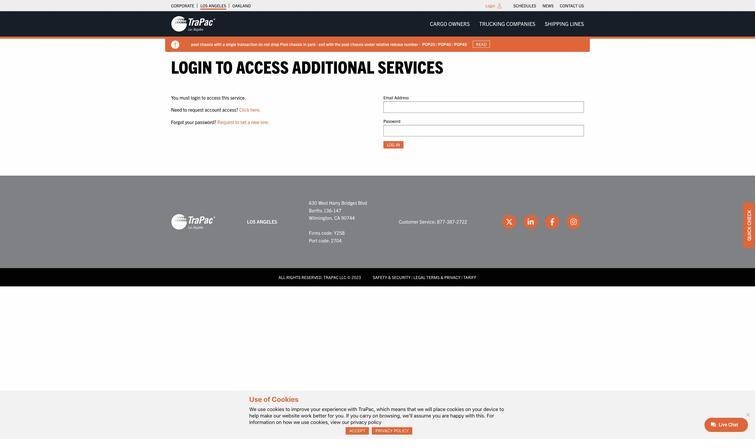 Task type: vqa. For each thing, say whether or not it's contained in the screenshot.
Email Address TEXT BOX
yes



Task type: locate. For each thing, give the bounding box(es) containing it.
1 vertical spatial menu bar
[[425, 18, 589, 30]]

1 - from the left
[[316, 41, 318, 47]]

banner
[[0, 11, 755, 52]]

our down "if"
[[342, 420, 349, 426]]

2722
[[456, 219, 467, 225]]

privacy down policy
[[375, 429, 393, 434]]

with left this.
[[465, 413, 475, 419]]

your right forgot
[[185, 119, 194, 125]]

los
[[200, 3, 208, 8], [247, 219, 256, 225]]

pool
[[280, 41, 288, 47]]

chassis
[[200, 41, 213, 47], [289, 41, 302, 47], [350, 41, 363, 47]]

0 horizontal spatial &
[[388, 275, 391, 280]]

| left tariff 'link'
[[461, 275, 463, 280]]

1 horizontal spatial -
[[419, 41, 420, 47]]

chassis left the "under"
[[350, 41, 363, 47]]

cookies up make
[[267, 407, 284, 413]]

1 horizontal spatial los
[[247, 219, 256, 225]]

0 horizontal spatial login
[[171, 56, 212, 77]]

pop40
[[438, 41, 451, 47]]

oakland
[[232, 3, 251, 8]]

-
[[316, 41, 318, 47], [419, 41, 420, 47]]

0 vertical spatial on
[[465, 407, 471, 413]]

on left how
[[276, 420, 282, 426]]

drop
[[271, 41, 279, 47]]

1 horizontal spatial cookies
[[447, 407, 464, 413]]

llc
[[339, 275, 346, 280]]

privacy left tariff 'link'
[[444, 275, 460, 280]]

2 horizontal spatial chassis
[[350, 41, 363, 47]]

use down the work at the bottom left of page
[[301, 420, 309, 426]]

ca
[[334, 215, 340, 221]]

0 horizontal spatial los
[[200, 3, 208, 8]]

cookies
[[267, 407, 284, 413], [447, 407, 464, 413]]

1 vertical spatial los
[[247, 219, 256, 225]]

we'll
[[403, 413, 413, 419]]

on left device
[[465, 407, 471, 413]]

your up this.
[[472, 407, 482, 413]]

0 horizontal spatial cookies
[[267, 407, 284, 413]]

1 horizontal spatial chassis
[[289, 41, 302, 47]]

los angeles image
[[171, 16, 215, 32], [171, 214, 215, 230]]

menu bar containing schedules
[[510, 1, 587, 10]]

light image
[[497, 4, 502, 8]]

accept
[[349, 429, 366, 434]]

& right terms
[[441, 275, 443, 280]]

0 horizontal spatial angeles
[[209, 3, 226, 8]]

a right set on the top of the page
[[248, 119, 250, 125]]

pool right solid image
[[191, 41, 199, 47]]

with
[[214, 41, 222, 47], [326, 41, 334, 47], [348, 407, 357, 413], [465, 413, 475, 419]]

0 horizontal spatial privacy
[[375, 429, 393, 434]]

- right number
[[419, 41, 420, 47]]

2 you from the left
[[432, 413, 441, 419]]

2 cookies from the left
[[447, 407, 464, 413]]

cookies up happy
[[447, 407, 464, 413]]

code: right the port
[[318, 238, 330, 244]]

1 vertical spatial los angeles
[[247, 219, 277, 225]]

0 vertical spatial login
[[485, 3, 495, 8]]

0 vertical spatial los
[[200, 3, 208, 8]]

for
[[328, 413, 334, 419]]

1 horizontal spatial login
[[485, 3, 495, 8]]

under
[[364, 41, 375, 47]]

2 & from the left
[[441, 275, 443, 280]]

we up assume in the right of the page
[[417, 407, 424, 413]]

happy
[[450, 413, 464, 419]]

1 horizontal spatial on
[[373, 413, 378, 419]]

means
[[391, 407, 406, 413]]

2 vertical spatial on
[[276, 420, 282, 426]]

2 - from the left
[[419, 41, 420, 47]]

0 horizontal spatial pool
[[191, 41, 199, 47]]

- left exit
[[316, 41, 318, 47]]

are
[[442, 413, 449, 419]]

0 vertical spatial los angeles image
[[171, 16, 215, 32]]

you right "if"
[[350, 413, 358, 419]]

menu bar
[[510, 1, 587, 10], [425, 18, 589, 30]]

better
[[313, 413, 327, 419]]

information
[[249, 420, 275, 426]]

on up policy
[[373, 413, 378, 419]]

menu bar down light image
[[425, 18, 589, 30]]

1 vertical spatial login
[[171, 56, 212, 77]]

1 vertical spatial a
[[248, 119, 250, 125]]

single
[[226, 41, 236, 47]]

0 horizontal spatial chassis
[[200, 41, 213, 47]]

customer service: 877-387-2722
[[399, 219, 467, 225]]

1 vertical spatial on
[[373, 413, 378, 419]]

/ left pop45
[[452, 41, 453, 47]]

a inside main content
[[248, 119, 250, 125]]

0 vertical spatial we
[[417, 407, 424, 413]]

do
[[258, 41, 263, 47]]

trucking companies
[[479, 20, 535, 27]]

& right safety
[[388, 275, 391, 280]]

privacy policy
[[375, 429, 409, 434]]

1 los angeles image from the top
[[171, 16, 215, 32]]

1 horizontal spatial |
[[461, 275, 463, 280]]

new
[[251, 119, 259, 125]]

0 horizontal spatial |
[[412, 275, 413, 280]]

0 horizontal spatial /
[[436, 41, 437, 47]]

code:
[[321, 230, 333, 236], [318, 238, 330, 244]]

access
[[236, 56, 289, 77]]

use
[[249, 396, 262, 404]]

address
[[394, 95, 409, 100]]

0 horizontal spatial you
[[350, 413, 358, 419]]

us
[[579, 3, 584, 8]]

1 horizontal spatial your
[[311, 407, 321, 413]]

0 horizontal spatial los angeles
[[200, 3, 226, 8]]

exit
[[319, 41, 325, 47]]

email address
[[383, 95, 409, 100]]

cargo owners link
[[425, 18, 475, 30]]

reserved.
[[302, 275, 323, 280]]

login down solid image
[[171, 56, 212, 77]]

footer
[[0, 176, 755, 287]]

blvd
[[358, 200, 367, 206]]

| left legal
[[412, 275, 413, 280]]

login link
[[485, 3, 495, 8]]

chassis left the single
[[200, 41, 213, 47]]

we down website
[[294, 420, 300, 426]]

2 | from the left
[[461, 275, 463, 280]]

0 horizontal spatial use
[[258, 407, 266, 413]]

menu bar up shipping
[[510, 1, 587, 10]]

0 horizontal spatial we
[[294, 420, 300, 426]]

you down place
[[432, 413, 441, 419]]

1 horizontal spatial use
[[301, 420, 309, 426]]

1 horizontal spatial &
[[441, 275, 443, 280]]

pool chassis with a single transaction  do not drop pool chassis in yard -  exit with the pool chassis under relative release number -  pop20 / pop40 / pop45
[[191, 41, 467, 47]]

1 horizontal spatial privacy
[[444, 275, 460, 280]]

login for login to access additional services
[[171, 56, 212, 77]]

1 horizontal spatial angeles
[[257, 219, 277, 225]]

berths
[[309, 208, 322, 213]]

2 chassis from the left
[[289, 41, 302, 47]]

contact us link
[[560, 1, 584, 10]]

a inside banner
[[223, 41, 225, 47]]

login inside main content
[[171, 56, 212, 77]]

solid image
[[171, 41, 179, 49]]

shipping lines link
[[540, 18, 589, 30]]

1 horizontal spatial we
[[417, 407, 424, 413]]

we
[[249, 407, 256, 413]]

click
[[239, 107, 249, 113]]

our right make
[[274, 413, 281, 419]]

you
[[350, 413, 358, 419], [432, 413, 441, 419]]

0 horizontal spatial our
[[274, 413, 281, 419]]

quick
[[746, 227, 752, 241]]

1 vertical spatial we
[[294, 420, 300, 426]]

experience
[[322, 407, 347, 413]]

Password password field
[[383, 125, 584, 137]]

1 horizontal spatial /
[[452, 41, 453, 47]]

0 vertical spatial angeles
[[209, 3, 226, 8]]

0 vertical spatial a
[[223, 41, 225, 47]]

wilmington,
[[309, 215, 333, 221]]

pool right the
[[342, 41, 349, 47]]

menu bar containing cargo owners
[[425, 18, 589, 30]]

login left light image
[[485, 3, 495, 8]]

oakland link
[[232, 1, 251, 10]]

1 | from the left
[[412, 275, 413, 280]]

privacy policy link
[[372, 428, 412, 435]]

0 horizontal spatial a
[[223, 41, 225, 47]]

1 horizontal spatial our
[[342, 420, 349, 426]]

1 horizontal spatial you
[[432, 413, 441, 419]]

schedules
[[513, 3, 536, 8]]

angeles
[[209, 3, 226, 8], [257, 219, 277, 225]]

0 vertical spatial menu bar
[[510, 1, 587, 10]]

/ left pop40
[[436, 41, 437, 47]]

no image
[[745, 412, 751, 418]]

not
[[264, 41, 270, 47]]

to up website
[[286, 407, 290, 413]]

code: up '2704'
[[321, 230, 333, 236]]

chassis left "in"
[[289, 41, 302, 47]]

password?
[[195, 119, 216, 125]]

0 vertical spatial our
[[274, 413, 281, 419]]

forgot your password? request to set a new one.
[[171, 119, 269, 125]]

your up better
[[311, 407, 321, 413]]

a left the single
[[223, 41, 225, 47]]

use up make
[[258, 407, 266, 413]]

terms
[[426, 275, 440, 280]]

/
[[436, 41, 437, 47], [452, 41, 453, 47]]

None submit
[[383, 141, 404, 149]]

email
[[383, 95, 393, 100]]

0 horizontal spatial your
[[185, 119, 194, 125]]

policy
[[394, 429, 409, 434]]

0 horizontal spatial -
[[316, 41, 318, 47]]

1 horizontal spatial pool
[[342, 41, 349, 47]]

use
[[258, 407, 266, 413], [301, 420, 309, 426]]

1 vertical spatial los angeles image
[[171, 214, 215, 230]]

1 horizontal spatial a
[[248, 119, 250, 125]]

release
[[390, 41, 403, 47]]



Task type: describe. For each thing, give the bounding box(es) containing it.
you.
[[335, 413, 345, 419]]

help
[[249, 413, 259, 419]]

here.
[[250, 107, 261, 113]]

none submit inside login to access additional services main content
[[383, 141, 404, 149]]

to right device
[[500, 407, 504, 413]]

2 pool from the left
[[342, 41, 349, 47]]

you
[[171, 95, 178, 100]]

pop20
[[422, 41, 435, 47]]

©
[[347, 275, 351, 280]]

1 vertical spatial angeles
[[257, 219, 277, 225]]

safety & security | legal terms & privacy | tariff
[[373, 275, 477, 280]]

0 horizontal spatial on
[[276, 420, 282, 426]]

Email Address text field
[[383, 101, 584, 113]]

access?
[[222, 107, 238, 113]]

los inside los angeles link
[[200, 3, 208, 8]]

trucking companies link
[[475, 18, 540, 30]]

630
[[309, 200, 317, 206]]

menu bar inside banner
[[425, 18, 589, 30]]

security
[[392, 275, 411, 280]]

2 horizontal spatial on
[[465, 407, 471, 413]]

footer containing 630 west harry bridges blvd
[[0, 176, 755, 287]]

2704
[[331, 238, 342, 244]]

with up "if"
[[348, 407, 357, 413]]

trucking
[[479, 20, 505, 27]]

which
[[376, 407, 390, 413]]

1 you from the left
[[350, 413, 358, 419]]

to right login
[[202, 95, 206, 100]]

need
[[171, 107, 182, 113]]

login to access additional services main content
[[165, 56, 590, 158]]

corporate link
[[171, 1, 194, 10]]

1 pool from the left
[[191, 41, 199, 47]]

you must login to access this service.
[[171, 95, 246, 100]]

1 vertical spatial privacy
[[375, 429, 393, 434]]

0 vertical spatial privacy
[[444, 275, 460, 280]]

3 chassis from the left
[[350, 41, 363, 47]]

877-
[[437, 219, 447, 225]]

1 chassis from the left
[[200, 41, 213, 47]]

0 vertical spatial los angeles
[[200, 3, 226, 8]]

will
[[425, 407, 432, 413]]

contact
[[560, 3, 578, 8]]

1 vertical spatial use
[[301, 420, 309, 426]]

west
[[318, 200, 328, 206]]

login for login link
[[485, 3, 495, 8]]

0 vertical spatial use
[[258, 407, 266, 413]]

news
[[542, 3, 554, 8]]

accept link
[[346, 428, 369, 435]]

1 vertical spatial our
[[342, 420, 349, 426]]

los angeles link
[[200, 1, 226, 10]]

view
[[330, 420, 341, 426]]

improve
[[291, 407, 309, 413]]

in
[[303, 41, 307, 47]]

legal terms & privacy link
[[414, 275, 460, 280]]

cookies
[[272, 396, 299, 404]]

your inside login to access additional services main content
[[185, 119, 194, 125]]

login to access additional services
[[171, 56, 443, 77]]

service:
[[420, 219, 436, 225]]

harry
[[329, 200, 340, 206]]

all
[[279, 275, 285, 280]]

read
[[476, 42, 487, 47]]

1 cookies from the left
[[267, 407, 284, 413]]

1 horizontal spatial los angeles
[[247, 219, 277, 225]]

make
[[260, 413, 272, 419]]

630 west harry bridges blvd berths 136-147 wilmington, ca 90744
[[309, 200, 367, 221]]

the
[[335, 41, 341, 47]]

privacy
[[351, 420, 367, 426]]

transaction
[[237, 41, 258, 47]]

access
[[207, 95, 221, 100]]

with left the
[[326, 41, 334, 47]]

rights
[[286, 275, 301, 280]]

2 los angeles image from the top
[[171, 214, 215, 230]]

387-
[[447, 219, 456, 225]]

2 horizontal spatial your
[[472, 407, 482, 413]]

to right need
[[183, 107, 187, 113]]

corporate
[[171, 3, 194, 8]]

of
[[264, 396, 270, 404]]

forgot
[[171, 119, 184, 125]]

companies
[[506, 20, 535, 27]]

1 / from the left
[[436, 41, 437, 47]]

1 vertical spatial code:
[[318, 238, 330, 244]]

2 / from the left
[[452, 41, 453, 47]]

this
[[222, 95, 229, 100]]

with left the single
[[214, 41, 222, 47]]

safety & security link
[[373, 275, 411, 280]]

additional
[[292, 56, 374, 77]]

tariff
[[463, 275, 477, 280]]

owners
[[448, 20, 470, 27]]

shipping lines
[[545, 20, 584, 27]]

1 & from the left
[[388, 275, 391, 280]]

read link
[[473, 41, 490, 48]]

banner containing cargo owners
[[0, 11, 755, 52]]

this.
[[476, 413, 486, 419]]

login
[[191, 95, 201, 100]]

number
[[404, 41, 418, 47]]

click here. link
[[239, 107, 261, 113]]

carry
[[360, 413, 371, 419]]

for
[[487, 413, 494, 419]]

schedules link
[[513, 1, 536, 10]]

news link
[[542, 1, 554, 10]]

customer
[[399, 219, 419, 225]]

browsing,
[[379, 413, 401, 419]]

cargo
[[430, 20, 447, 27]]

90744
[[341, 215, 355, 221]]

shipping
[[545, 20, 569, 27]]

to left set on the top of the page
[[235, 119, 239, 125]]

to down the single
[[216, 56, 233, 77]]

password
[[383, 119, 400, 124]]

136-
[[324, 208, 333, 213]]

bridges
[[341, 200, 357, 206]]

trapac
[[323, 275, 339, 280]]

0 vertical spatial code:
[[321, 230, 333, 236]]

quick check
[[746, 210, 752, 241]]

safety
[[373, 275, 387, 280]]

yard
[[307, 41, 315, 47]]

port
[[309, 238, 317, 244]]

angeles inside los angeles link
[[209, 3, 226, 8]]

firms
[[309, 230, 320, 236]]

147
[[333, 208, 341, 213]]

website
[[282, 413, 300, 419]]

must
[[180, 95, 190, 100]]

service.
[[230, 95, 246, 100]]



